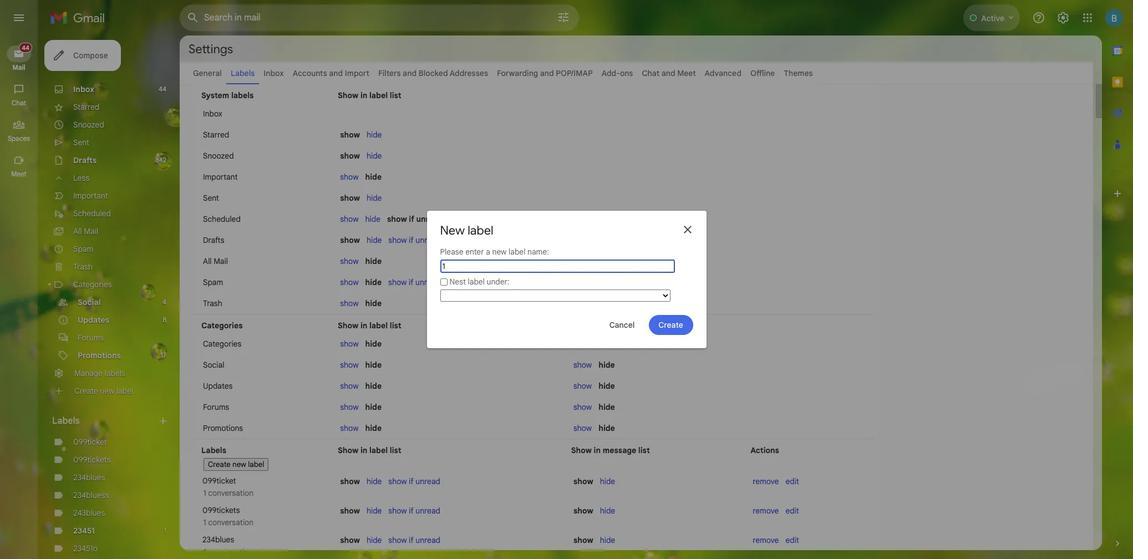 Task type: locate. For each thing, give the bounding box(es) containing it.
inbox link up the starred 'link' at top
[[73, 84, 94, 94]]

please enter a new label name:
[[440, 247, 549, 257]]

inbox down system on the top left
[[203, 109, 222, 119]]

1
[[203, 488, 206, 498], [203, 518, 206, 528], [164, 527, 166, 535], [203, 547, 206, 557]]

2 vertical spatial categories
[[203, 339, 242, 349]]

labels down labels link
[[231, 90, 254, 100]]

3 if from the top
[[409, 277, 414, 287]]

0 horizontal spatial inbox link
[[73, 84, 94, 94]]

1 vertical spatial inbox
[[73, 84, 94, 94]]

show if unread for the show if unread link related to 234blues 1 conversation
[[389, 535, 441, 545]]

important link
[[73, 191, 108, 201]]

in
[[361, 90, 368, 100], [361, 321, 368, 331], [594, 321, 601, 331], [361, 446, 368, 456], [594, 446, 601, 456]]

show for labels
[[338, 446, 359, 456]]

234blues inside 234blues 1 conversation
[[203, 535, 234, 545]]

edit
[[786, 477, 799, 487], [786, 506, 799, 516], [786, 535, 799, 545]]

system labels
[[201, 90, 254, 100]]

labels up create new label link
[[105, 368, 125, 378]]

remove link for 099tickets 1 conversation
[[753, 506, 779, 516]]

enter
[[466, 247, 484, 257]]

2 horizontal spatial labels
[[231, 68, 255, 78]]

2 show in message list from the top
[[571, 446, 650, 456]]

099tickets inside 099tickets 1 conversation
[[203, 505, 240, 515]]

4 if from the top
[[409, 477, 414, 487]]

remove
[[753, 477, 779, 487], [753, 506, 779, 516], [753, 535, 779, 545]]

0 vertical spatial 234blues
[[73, 473, 105, 483]]

if for 099tickets 1 conversation the show if unread link
[[409, 506, 414, 516]]

message
[[603, 321, 637, 331], [603, 446, 637, 456]]

0 vertical spatial message
[[603, 321, 637, 331]]

1 and from the left
[[329, 68, 343, 78]]

0 vertical spatial new
[[492, 247, 507, 257]]

labels
[[231, 68, 255, 78], [52, 416, 80, 427], [201, 446, 226, 456]]

show in message list for categories
[[571, 321, 650, 331]]

1 vertical spatial social
[[203, 360, 224, 370]]

0 horizontal spatial 099tickets
[[73, 455, 111, 465]]

forums
[[78, 333, 104, 343], [203, 402, 229, 412]]

2 vertical spatial edit link
[[786, 535, 799, 545]]

unread for the show if unread link related to 234blues 1 conversation
[[416, 535, 441, 545]]

1 vertical spatial create new label
[[208, 460, 264, 469]]

navigation
[[0, 36, 39, 559]]

2 vertical spatial create
[[208, 460, 231, 469]]

promotions up manage labels link
[[78, 351, 121, 361]]

099ticket 1 conversation
[[201, 476, 254, 498]]

099ticket
[[73, 437, 107, 447], [203, 476, 236, 486]]

all mail
[[73, 226, 98, 236], [203, 256, 228, 266]]

0 horizontal spatial promotions
[[78, 351, 121, 361]]

meet left advanced
[[678, 68, 696, 78]]

0 vertical spatial 099ticket
[[73, 437, 107, 447]]

3 remove from the top
[[753, 535, 779, 545]]

promotions up create new label button
[[203, 423, 243, 433]]

show link for scheduled
[[340, 214, 359, 224]]

show link for all mail
[[340, 256, 359, 266]]

1 vertical spatial remove link
[[753, 506, 779, 516]]

0 vertical spatial create
[[659, 320, 683, 330]]

create right cancel
[[659, 320, 683, 330]]

create
[[659, 320, 683, 330], [74, 386, 98, 396], [208, 460, 231, 469]]

inbox link
[[264, 68, 284, 78], [73, 84, 94, 94]]

remove for 099tickets 1 conversation
[[753, 506, 779, 516]]

accounts and import link
[[293, 68, 370, 78]]

forwarding and pop/imap
[[497, 68, 593, 78]]

create up 099ticket 1 conversation
[[208, 460, 231, 469]]

1 vertical spatial create
[[74, 386, 98, 396]]

hide
[[367, 130, 382, 140], [367, 151, 382, 161], [365, 172, 382, 182], [367, 193, 382, 203], [365, 214, 381, 224], [367, 235, 382, 245], [365, 256, 382, 266], [365, 277, 382, 287], [365, 298, 382, 308], [365, 339, 382, 349], [365, 360, 382, 370], [599, 360, 615, 370], [365, 381, 382, 391], [599, 381, 615, 391], [365, 402, 382, 412], [599, 402, 615, 412], [365, 423, 382, 433], [599, 423, 615, 433], [367, 477, 382, 487], [600, 477, 615, 487], [367, 506, 382, 516], [600, 506, 615, 516], [367, 535, 382, 545], [600, 535, 615, 545]]

updates
[[78, 315, 109, 325], [203, 381, 233, 391]]

2 vertical spatial labels
[[201, 446, 226, 456]]

labels
[[231, 90, 254, 100], [105, 368, 125, 378]]

0 vertical spatial remove
[[753, 477, 779, 487]]

099tickets down 099ticket 1 conversation
[[203, 505, 240, 515]]

chat down mail 'heading'
[[12, 99, 26, 107]]

forwarding and pop/imap link
[[497, 68, 593, 78]]

and left "pop/imap"
[[540, 68, 554, 78]]

1 show if unread link from the top
[[389, 235, 441, 245]]

0 horizontal spatial mail
[[12, 63, 25, 72]]

099tickets for 099tickets
[[73, 455, 111, 465]]

0 vertical spatial edit
[[786, 477, 799, 487]]

0 horizontal spatial scheduled
[[73, 209, 111, 219]]

23451
[[73, 526, 95, 536]]

trash right '4'
[[203, 298, 222, 308]]

234blues for 234blues
[[73, 473, 105, 483]]

manage
[[74, 368, 103, 378]]

show link for social
[[340, 360, 359, 370]]

filters
[[378, 68, 401, 78]]

trash link
[[73, 262, 93, 272]]

edit for 234blues 1 conversation
[[786, 535, 799, 545]]

0 vertical spatial show in label list
[[338, 90, 402, 100]]

meet
[[678, 68, 696, 78], [11, 170, 27, 178]]

snoozed
[[73, 120, 104, 130], [203, 151, 234, 161]]

0 horizontal spatial snoozed
[[73, 120, 104, 130]]

0 vertical spatial all
[[73, 226, 82, 236]]

list for labels
[[390, 446, 402, 456]]

conversation down 099tickets 1 conversation
[[208, 547, 254, 557]]

chat for chat and meet
[[642, 68, 660, 78]]

show in label list
[[338, 90, 402, 100], [338, 321, 402, 331], [338, 446, 402, 456]]

2 horizontal spatial new
[[492, 247, 507, 257]]

2 edit link from the top
[[786, 506, 799, 516]]

tab list
[[1102, 36, 1134, 519]]

if
[[409, 214, 414, 224], [409, 235, 414, 245], [409, 277, 414, 287], [409, 477, 414, 487], [409, 506, 414, 516], [409, 535, 414, 545]]

in for system labels
[[361, 90, 368, 100]]

conversation inside 099ticket 1 conversation
[[208, 488, 254, 498]]

create for create new label button
[[208, 460, 231, 469]]

1 for 234blues 1 conversation
[[203, 547, 206, 557]]

2 vertical spatial conversation
[[208, 547, 254, 557]]

1 vertical spatial promotions
[[203, 423, 243, 433]]

0 vertical spatial promotions
[[78, 351, 121, 361]]

create new label up 099ticket 1 conversation
[[208, 460, 264, 469]]

create new label for create new label link
[[74, 386, 133, 396]]

manage labels
[[74, 368, 125, 378]]

remove link for 234blues 1 conversation
[[753, 535, 779, 545]]

conversation up 099tickets 1 conversation
[[208, 488, 254, 498]]

remove for 234blues 1 conversation
[[753, 535, 779, 545]]

show if unread for 4th the show if unread link from the bottom
[[388, 277, 440, 287]]

show in message list
[[571, 321, 650, 331], [571, 446, 650, 456]]

2 remove link from the top
[[753, 506, 779, 516]]

2 if from the top
[[409, 235, 414, 245]]

in for categories
[[361, 321, 368, 331]]

search in mail image
[[183, 8, 203, 28]]

2 vertical spatial remove
[[753, 535, 779, 545]]

1 show in label list from the top
[[338, 90, 402, 100]]

1 horizontal spatial 234blues
[[203, 535, 234, 545]]

2 edit from the top
[[786, 506, 799, 516]]

snoozed link
[[73, 120, 104, 130]]

show link for important
[[340, 172, 359, 182]]

1 vertical spatial sent
[[203, 193, 219, 203]]

inbox up the starred 'link' at top
[[73, 84, 94, 94]]

3 conversation from the top
[[208, 547, 254, 557]]

1 vertical spatial 099tickets
[[203, 505, 240, 515]]

starred up "snoozed" link on the left top
[[73, 102, 99, 112]]

1 vertical spatial 234blues
[[203, 535, 234, 545]]

3 and from the left
[[540, 68, 554, 78]]

new right a
[[492, 247, 507, 257]]

create new label link
[[74, 386, 133, 396]]

0 vertical spatial social
[[78, 297, 101, 307]]

4 and from the left
[[662, 68, 676, 78]]

1 remove from the top
[[753, 477, 779, 487]]

1 edit from the top
[[786, 477, 799, 487]]

0 vertical spatial remove link
[[753, 477, 779, 487]]

1 message from the top
[[603, 321, 637, 331]]

3 show if unread link from the top
[[389, 477, 441, 487]]

if for 1st the show if unread link from the top
[[409, 235, 414, 245]]

label inside button
[[248, 460, 264, 469]]

1 horizontal spatial trash
[[203, 298, 222, 308]]

show link for forums
[[340, 402, 359, 412]]

chat heading
[[0, 99, 38, 108]]

234blues 1 conversation
[[201, 535, 254, 557]]

meet heading
[[0, 170, 38, 179]]

new inside create new label button
[[233, 460, 246, 469]]

if for 4th the show if unread link from the bottom
[[409, 277, 414, 287]]

and
[[329, 68, 343, 78], [403, 68, 417, 78], [540, 68, 554, 78], [662, 68, 676, 78]]

1 horizontal spatial promotions
[[203, 423, 243, 433]]

inbox
[[264, 68, 284, 78], [73, 84, 94, 94], [203, 109, 222, 119]]

0 horizontal spatial spam
[[73, 244, 93, 254]]

1 horizontal spatial inbox
[[203, 109, 222, 119]]

show link for categories
[[340, 339, 359, 349]]

099tickets down 099ticket link on the left of the page
[[73, 455, 111, 465]]

23451o
[[73, 544, 98, 554]]

chat and meet link
[[642, 68, 696, 78]]

2 vertical spatial mail
[[214, 256, 228, 266]]

0 vertical spatial create new label
[[74, 386, 133, 396]]

0 horizontal spatial labels
[[105, 368, 125, 378]]

2 show in label list from the top
[[338, 321, 402, 331]]

nest label under:
[[450, 277, 510, 287]]

4 show if unread link from the top
[[389, 506, 441, 516]]

and right ons at the top of page
[[662, 68, 676, 78]]

1 vertical spatial edit
[[786, 506, 799, 516]]

6 if from the top
[[409, 535, 414, 545]]

0 vertical spatial categories
[[73, 280, 112, 290]]

labels up 099ticket link on the left of the page
[[52, 416, 80, 427]]

0 horizontal spatial forums
[[78, 333, 104, 343]]

new for create new label link
[[100, 386, 114, 396]]

1 inside 099ticket 1 conversation
[[203, 488, 206, 498]]

5 show if unread link from the top
[[389, 535, 441, 545]]

1 horizontal spatial 099ticket
[[203, 476, 236, 486]]

0 horizontal spatial sent
[[73, 138, 89, 148]]

234blues for 234blues 1 conversation
[[203, 535, 234, 545]]

1 vertical spatial new
[[100, 386, 114, 396]]

0 vertical spatial show in message list
[[571, 321, 650, 331]]

navigation containing mail
[[0, 36, 39, 559]]

0 horizontal spatial trash
[[73, 262, 93, 272]]

conversation
[[208, 488, 254, 498], [208, 518, 254, 528], [208, 547, 254, 557]]

1 vertical spatial all
[[203, 256, 212, 266]]

1 edit link from the top
[[786, 477, 799, 487]]

2 and from the left
[[403, 68, 417, 78]]

please
[[440, 247, 464, 257]]

1 horizontal spatial social
[[203, 360, 224, 370]]

0 vertical spatial spam
[[73, 244, 93, 254]]

234blues up 234bluess
[[73, 473, 105, 483]]

show
[[340, 130, 360, 140], [340, 151, 360, 161], [340, 172, 359, 182], [340, 193, 360, 203], [340, 214, 359, 224], [387, 214, 407, 224], [340, 235, 360, 245], [389, 235, 407, 245], [340, 256, 359, 266], [340, 277, 359, 287], [388, 277, 407, 287], [340, 298, 359, 308], [340, 339, 359, 349], [340, 360, 359, 370], [574, 360, 592, 370], [340, 381, 359, 391], [574, 381, 592, 391], [340, 402, 359, 412], [574, 402, 592, 412], [340, 423, 359, 433], [574, 423, 592, 433], [340, 477, 360, 487], [389, 477, 407, 487], [574, 477, 594, 487], [340, 506, 360, 516], [389, 506, 407, 516], [574, 506, 594, 516], [340, 535, 360, 545], [389, 535, 407, 545], [574, 535, 594, 545]]

filters and blocked addresses
[[378, 68, 488, 78]]

show for system labels
[[338, 90, 359, 100]]

1 horizontal spatial meet
[[678, 68, 696, 78]]

Search in mail search field
[[180, 4, 579, 31]]

new up 099ticket 1 conversation
[[233, 460, 246, 469]]

0 horizontal spatial inbox
[[73, 84, 94, 94]]

234blues down 099tickets 1 conversation
[[203, 535, 234, 545]]

trash down spam link
[[73, 262, 93, 272]]

1 vertical spatial mail
[[84, 226, 98, 236]]

a
[[486, 247, 490, 257]]

1 show in message list from the top
[[571, 321, 650, 331]]

0 vertical spatial all mail
[[73, 226, 98, 236]]

2 vertical spatial show in label list
[[338, 446, 402, 456]]

conversation up 234blues 1 conversation
[[208, 518, 254, 528]]

unread for 099tickets 1 conversation the show if unread link
[[416, 506, 441, 516]]

1 vertical spatial meet
[[11, 170, 27, 178]]

1 vertical spatial show in message list
[[571, 446, 650, 456]]

categories
[[73, 280, 112, 290], [201, 321, 243, 331], [203, 339, 242, 349]]

unread
[[416, 214, 443, 224], [416, 235, 441, 245], [416, 277, 440, 287], [416, 477, 441, 487], [416, 506, 441, 516], [416, 535, 441, 545]]

1 vertical spatial trash
[[203, 298, 222, 308]]

0 horizontal spatial new
[[100, 386, 114, 396]]

0 horizontal spatial 099ticket
[[73, 437, 107, 447]]

5 if from the top
[[409, 506, 414, 516]]

099ticket link
[[73, 437, 107, 447]]

create button
[[649, 315, 693, 335]]

import
[[345, 68, 370, 78]]

17
[[161, 351, 166, 360]]

label
[[369, 90, 388, 100], [468, 223, 494, 238], [509, 247, 526, 257], [468, 277, 485, 287], [369, 321, 388, 331], [116, 386, 133, 396], [369, 446, 388, 456], [248, 460, 264, 469]]

important
[[203, 172, 238, 182], [73, 191, 108, 201]]

show link for spam
[[340, 277, 359, 287]]

1 vertical spatial spam
[[203, 277, 223, 287]]

new label alert dialog
[[427, 211, 707, 349]]

create down manage
[[74, 386, 98, 396]]

remove link for 099ticket 1 conversation
[[753, 477, 779, 487]]

3 show in label list from the top
[[338, 446, 402, 456]]

1 inside 234blues 1 conversation
[[203, 547, 206, 557]]

0 horizontal spatial meet
[[11, 170, 27, 178]]

chat inside heading
[[12, 99, 26, 107]]

099ticket down create new label button
[[203, 476, 236, 486]]

create new label inside button
[[208, 460, 264, 469]]

2 message from the top
[[603, 446, 637, 456]]

0 horizontal spatial drafts
[[73, 155, 97, 165]]

0 vertical spatial labels
[[231, 68, 255, 78]]

2 vertical spatial new
[[233, 460, 246, 469]]

1 horizontal spatial chat
[[642, 68, 660, 78]]

1 horizontal spatial drafts
[[203, 235, 225, 245]]

1 vertical spatial drafts
[[203, 235, 225, 245]]

3 edit link from the top
[[786, 535, 799, 545]]

show link
[[340, 172, 359, 182], [340, 214, 359, 224], [340, 256, 359, 266], [340, 277, 359, 287], [340, 298, 359, 308], [340, 339, 359, 349], [340, 360, 359, 370], [574, 360, 592, 370], [340, 381, 359, 391], [574, 381, 592, 391], [340, 402, 359, 412], [574, 402, 592, 412], [340, 423, 359, 433], [574, 423, 592, 433]]

0 horizontal spatial all
[[73, 226, 82, 236]]

sent
[[73, 138, 89, 148], [203, 193, 219, 203]]

3 remove link from the top
[[753, 535, 779, 545]]

0 vertical spatial mail
[[12, 63, 25, 72]]

labels for manage labels
[[105, 368, 125, 378]]

0 horizontal spatial all mail
[[73, 226, 98, 236]]

create new label down 'manage labels'
[[74, 386, 133, 396]]

new down 'manage labels'
[[100, 386, 114, 396]]

0 vertical spatial labels
[[231, 90, 254, 100]]

conversation inside 234blues 1 conversation
[[208, 547, 254, 557]]

drafts
[[73, 155, 97, 165], [203, 235, 225, 245]]

1 vertical spatial 099ticket
[[203, 476, 236, 486]]

show link for promotions
[[340, 423, 359, 433]]

accounts and import
[[293, 68, 370, 78]]

1 vertical spatial labels
[[105, 368, 125, 378]]

edit link
[[786, 477, 799, 487], [786, 506, 799, 516], [786, 535, 799, 545]]

create inside button
[[208, 460, 231, 469]]

updates link
[[78, 315, 109, 325]]

2 remove from the top
[[753, 506, 779, 516]]

show if unread link for 234blues 1 conversation
[[389, 535, 441, 545]]

message for categories
[[603, 321, 637, 331]]

0 horizontal spatial labels
[[52, 416, 80, 427]]

meet down spaces heading
[[11, 170, 27, 178]]

099ticket up 099tickets link
[[73, 437, 107, 447]]

add-
[[602, 68, 620, 78]]

offline
[[751, 68, 775, 78]]

0 vertical spatial snoozed
[[73, 120, 104, 130]]

099ticket inside 099ticket 1 conversation
[[203, 476, 236, 486]]

chat right ons at the top of page
[[642, 68, 660, 78]]

all
[[73, 226, 82, 236], [203, 256, 212, 266]]

0 vertical spatial starred
[[73, 102, 99, 112]]

mail heading
[[0, 63, 38, 72]]

234bluess link
[[73, 490, 109, 500]]

promotions
[[78, 351, 121, 361], [203, 423, 243, 433]]

1 for 099tickets 1 conversation
[[203, 518, 206, 528]]

1 vertical spatial all mail
[[203, 256, 228, 266]]

labels up 'system labels'
[[231, 68, 255, 78]]

labels for labels link
[[231, 68, 255, 78]]

show if unread
[[387, 214, 443, 224], [389, 235, 441, 245], [388, 277, 440, 287], [389, 477, 441, 487], [389, 506, 441, 516], [389, 535, 441, 545]]

create new label
[[74, 386, 133, 396], [208, 460, 264, 469]]

unread for the show if unread link associated with 099ticket 1 conversation
[[416, 477, 441, 487]]

and right the filters
[[403, 68, 417, 78]]

remove link
[[753, 477, 779, 487], [753, 506, 779, 516], [753, 535, 779, 545]]

1 if from the top
[[409, 214, 414, 224]]

hide link
[[367, 130, 382, 140], [367, 151, 382, 161], [367, 193, 382, 203], [365, 214, 381, 224], [367, 235, 382, 245], [367, 477, 382, 487], [600, 477, 615, 487], [367, 506, 382, 516], [600, 506, 615, 516], [367, 535, 382, 545], [600, 535, 615, 545]]

new label heading
[[440, 223, 494, 238]]

1 vertical spatial labels
[[52, 416, 80, 427]]

1 for 099ticket 1 conversation
[[203, 488, 206, 498]]

scheduled
[[73, 209, 111, 219], [203, 214, 241, 224]]

labels link
[[231, 68, 255, 78]]

show for categories
[[338, 321, 359, 331]]

inbox link right labels link
[[264, 68, 284, 78]]

1 vertical spatial important
[[73, 191, 108, 201]]

2 horizontal spatial create
[[659, 320, 683, 330]]

labels heading
[[52, 416, 158, 427]]

remove for 099ticket 1 conversation
[[753, 477, 779, 487]]

actions
[[751, 446, 779, 456]]

inbox right labels link
[[264, 68, 284, 78]]

edit for 099ticket 1 conversation
[[786, 477, 799, 487]]

meet inside meet 'heading'
[[11, 170, 27, 178]]

3 edit from the top
[[786, 535, 799, 545]]

1 inside 099tickets 1 conversation
[[203, 518, 206, 528]]

1 vertical spatial edit link
[[786, 506, 799, 516]]

2 conversation from the top
[[208, 518, 254, 528]]

forums link
[[78, 333, 104, 343]]

1 remove link from the top
[[753, 477, 779, 487]]

starred down system on the top left
[[203, 130, 229, 140]]

labels up create new label button
[[201, 446, 226, 456]]

and left import
[[329, 68, 343, 78]]

conversation inside 099tickets 1 conversation
[[208, 518, 254, 528]]

1 conversation from the top
[[208, 488, 254, 498]]



Task type: vqa. For each thing, say whether or not it's contained in the screenshot.
"new" within New label ALERT DIALOG
yes



Task type: describe. For each thing, give the bounding box(es) containing it.
nest
[[450, 277, 466, 287]]

settings image
[[1057, 11, 1070, 24]]

themes link
[[784, 68, 813, 78]]

drafts link
[[73, 155, 97, 165]]

categories link
[[73, 280, 112, 290]]

edit for 099tickets 1 conversation
[[786, 506, 799, 516]]

add-ons
[[602, 68, 633, 78]]

234bluess
[[73, 490, 109, 500]]

show in label list for system labels
[[338, 90, 402, 100]]

new inside new label alert dialog
[[492, 247, 507, 257]]

0 horizontal spatial social
[[78, 297, 101, 307]]

1 horizontal spatial spam
[[203, 277, 223, 287]]

cancel button
[[600, 315, 644, 335]]

conversation for 099ticket
[[208, 488, 254, 498]]

1 vertical spatial categories
[[201, 321, 243, 331]]

2 show if unread link from the top
[[388, 277, 440, 287]]

under:
[[487, 277, 510, 287]]

show if unread link for 099tickets 1 conversation
[[389, 506, 441, 516]]

show link for updates
[[340, 381, 359, 391]]

0 horizontal spatial starred
[[73, 102, 99, 112]]

0 horizontal spatial important
[[73, 191, 108, 201]]

inbox for inbox 'link' to the bottom
[[73, 84, 94, 94]]

1 vertical spatial forums
[[203, 402, 229, 412]]

compose
[[73, 50, 108, 60]]

mail, 44 unread messages image
[[18, 45, 31, 56]]

4
[[163, 298, 166, 306]]

0 vertical spatial meet
[[678, 68, 696, 78]]

advanced link
[[705, 68, 742, 78]]

create inside button
[[659, 320, 683, 330]]

less button
[[44, 169, 173, 187]]

advanced
[[705, 68, 742, 78]]

create for create new label link
[[74, 386, 98, 396]]

system
[[201, 90, 229, 100]]

1 horizontal spatial updates
[[203, 381, 233, 391]]

labels for the labels heading
[[52, 416, 80, 427]]

filters and blocked addresses link
[[378, 68, 488, 78]]

manage labels link
[[74, 368, 125, 378]]

099ticket for 099ticket
[[73, 437, 107, 447]]

promotions link
[[78, 351, 121, 361]]

show if unread for 099tickets 1 conversation the show if unread link
[[389, 506, 441, 516]]

edit link for 099tickets 1 conversation
[[786, 506, 799, 516]]

new
[[440, 223, 465, 238]]

243blues link
[[73, 508, 105, 518]]

accounts
[[293, 68, 327, 78]]

conversation for 234blues
[[208, 547, 254, 557]]

labels for system labels
[[231, 90, 254, 100]]

1 horizontal spatial important
[[203, 172, 238, 182]]

if for the show if unread link associated with 099ticket 1 conversation
[[409, 477, 414, 487]]

in for labels
[[361, 446, 368, 456]]

234blues link
[[73, 473, 105, 483]]

1 horizontal spatial scheduled
[[203, 214, 241, 224]]

0 vertical spatial inbox link
[[264, 68, 284, 78]]

forwarding
[[497, 68, 538, 78]]

name:
[[528, 247, 549, 257]]

less
[[73, 173, 89, 183]]

chat for chat
[[12, 99, 26, 107]]

create new label for create new label button
[[208, 460, 264, 469]]

unread for 4th the show if unread link from the bottom
[[416, 277, 440, 287]]

show if unread link for 099ticket 1 conversation
[[389, 477, 441, 487]]

Please enter a new label name: field
[[440, 260, 675, 273]]

show in message list for labels
[[571, 446, 650, 456]]

1 horizontal spatial mail
[[84, 226, 98, 236]]

Nest label under: checkbox
[[440, 278, 447, 286]]

1 horizontal spatial all mail
[[203, 256, 228, 266]]

243blues
[[73, 508, 105, 518]]

edit link for 234blues 1 conversation
[[786, 535, 799, 545]]

settings
[[189, 41, 233, 56]]

new label
[[440, 223, 494, 238]]

23451 link
[[73, 526, 95, 536]]

new for create new label button
[[233, 460, 246, 469]]

blocked
[[419, 68, 448, 78]]

1 horizontal spatial sent
[[203, 193, 219, 203]]

list for categories
[[390, 321, 402, 331]]

1 horizontal spatial all
[[203, 256, 212, 266]]

842
[[155, 156, 166, 164]]

ons
[[620, 68, 633, 78]]

1 horizontal spatial starred
[[203, 130, 229, 140]]

show if unread for 1st the show if unread link from the top
[[389, 235, 441, 245]]

general
[[193, 68, 222, 78]]

099tickets 1 conversation
[[201, 505, 254, 528]]

show link for trash
[[340, 298, 359, 308]]

edit link for 099ticket 1 conversation
[[786, 477, 799, 487]]

1 horizontal spatial labels
[[201, 446, 226, 456]]

unread for 1st the show if unread link from the top
[[416, 235, 441, 245]]

all mail link
[[73, 226, 98, 236]]

099tickets link
[[73, 455, 111, 465]]

list for system labels
[[390, 90, 402, 100]]

1 vertical spatial inbox link
[[73, 84, 94, 94]]

and for accounts
[[329, 68, 343, 78]]

pop/imap
[[556, 68, 593, 78]]

scheduled link
[[73, 209, 111, 219]]

show in label list for categories
[[338, 321, 402, 331]]

and for filters
[[403, 68, 417, 78]]

cancel
[[610, 320, 635, 330]]

0 vertical spatial drafts
[[73, 155, 97, 165]]

inbox for the top inbox 'link'
[[264, 68, 284, 78]]

show if unread for the show if unread link associated with 099ticket 1 conversation
[[389, 477, 441, 487]]

conversation for 099tickets
[[208, 518, 254, 528]]

spaces
[[8, 134, 30, 143]]

099tickets for 099tickets 1 conversation
[[203, 505, 240, 515]]

spam link
[[73, 244, 93, 254]]

1 horizontal spatial snoozed
[[203, 151, 234, 161]]

addresses
[[450, 68, 488, 78]]

and for chat
[[662, 68, 676, 78]]

show in label list for labels
[[338, 446, 402, 456]]

starred link
[[73, 102, 99, 112]]

chat and meet
[[642, 68, 696, 78]]

23451o link
[[73, 544, 98, 554]]

compose button
[[44, 40, 121, 71]]

sent link
[[73, 138, 89, 148]]

social link
[[78, 297, 101, 307]]

if for the show if unread link related to 234blues 1 conversation
[[409, 535, 414, 545]]

2 horizontal spatial mail
[[214, 256, 228, 266]]

create new label button
[[204, 458, 269, 471]]

mail inside mail 'heading'
[[12, 63, 25, 72]]

message for labels
[[603, 446, 637, 456]]

main menu image
[[12, 11, 26, 24]]

add-ons link
[[602, 68, 633, 78]]

general link
[[193, 68, 222, 78]]

spaces heading
[[0, 134, 38, 143]]

44
[[159, 85, 166, 93]]

0 vertical spatial updates
[[78, 315, 109, 325]]

099ticket for 099ticket 1 conversation
[[203, 476, 236, 486]]

8
[[163, 316, 166, 324]]

0 vertical spatial trash
[[73, 262, 93, 272]]

themes
[[784, 68, 813, 78]]

and for forwarding
[[540, 68, 554, 78]]

offline link
[[751, 68, 775, 78]]

advanced search options image
[[553, 6, 575, 28]]



